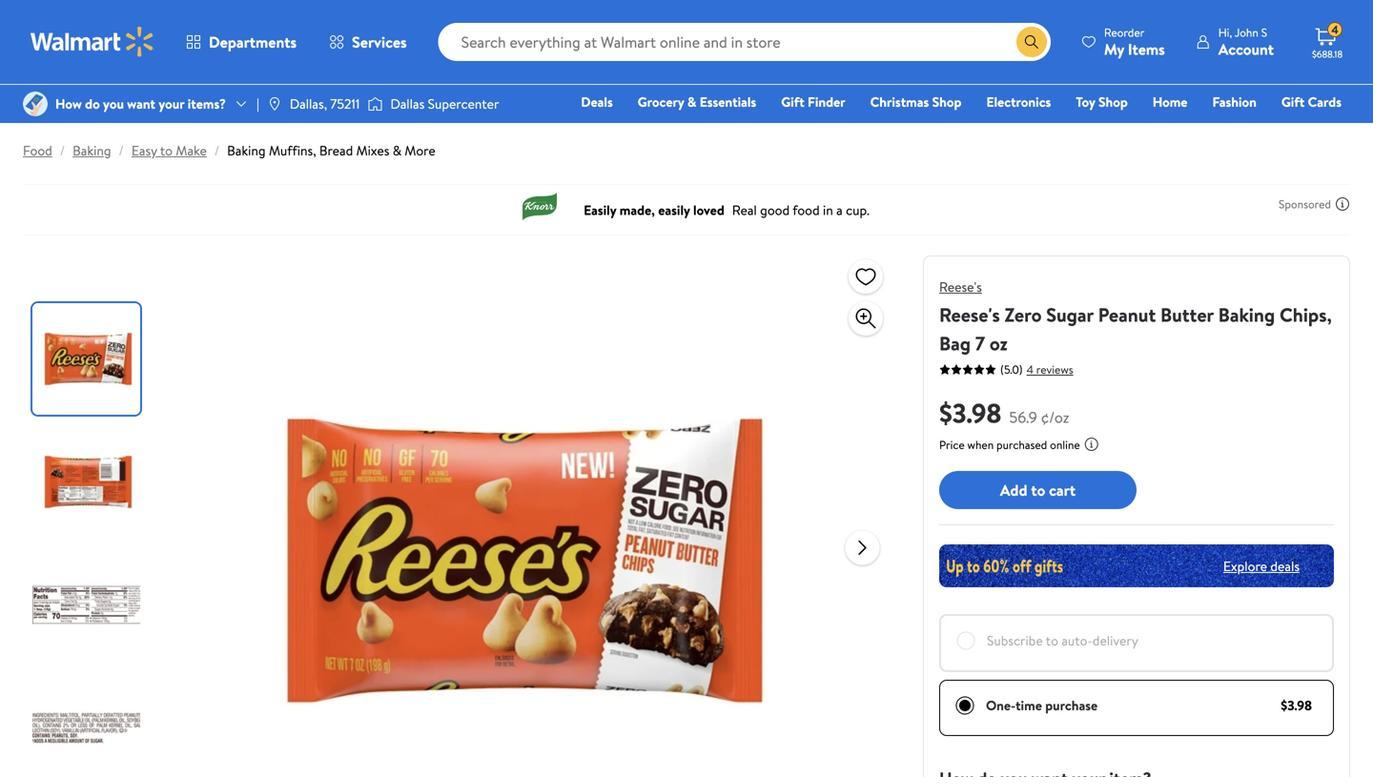 Task type: locate. For each thing, give the bounding box(es) containing it.
1 vertical spatial 4
[[1026, 361, 1033, 378]]

to left auto-
[[1046, 631, 1058, 650]]

1 horizontal spatial $3.98
[[1281, 696, 1312, 715]]

0 horizontal spatial &
[[393, 141, 401, 160]]

1 vertical spatial &
[[393, 141, 401, 160]]

reese's up bag
[[939, 277, 982, 296]]

sugar
[[1046, 301, 1094, 328]]

add to favorites list, reese's zero sugar peanut butter baking chips, bag 7 oz image
[[854, 265, 877, 288]]

 image left the "how"
[[23, 92, 48, 116]]

search icon image
[[1024, 34, 1039, 50]]

walmart image
[[31, 27, 154, 57]]

to right easy
[[160, 141, 173, 160]]

gift
[[781, 92, 804, 111], [1281, 92, 1305, 111]]

home
[[1153, 92, 1188, 111]]

baking down do
[[73, 141, 111, 160]]

my
[[1104, 39, 1124, 60]]

electronics
[[986, 92, 1051, 111]]

4 up $688.18
[[1331, 22, 1339, 38]]

2 horizontal spatial baking
[[1218, 301, 1275, 328]]

gift left finder in the top of the page
[[781, 92, 804, 111]]

Search search field
[[438, 23, 1051, 61]]

muffins,
[[269, 141, 316, 160]]

delivery
[[1092, 631, 1138, 650]]

add to cart
[[1000, 479, 1076, 500]]

how do you want your items?
[[55, 94, 226, 113]]

shop right toy
[[1098, 92, 1128, 111]]

None radio
[[955, 696, 974, 715]]

zoom image modal image
[[854, 307, 877, 330]]

toy shop
[[1076, 92, 1128, 111]]

services
[[352, 31, 407, 52]]

reese's reese's zero sugar peanut butter baking chips, bag 7 oz
[[939, 277, 1332, 357]]

to inside add to cart button
[[1031, 479, 1045, 500]]

food link
[[23, 141, 52, 160]]

1 horizontal spatial 4
[[1331, 22, 1339, 38]]

up to sixty percent off deals. shop now. image
[[939, 544, 1334, 587]]

grocery
[[638, 92, 684, 111]]

christmas
[[870, 92, 929, 111]]

shop
[[932, 92, 961, 111], [1098, 92, 1128, 111]]

reese's
[[939, 277, 982, 296], [939, 301, 1000, 328]]

/ right make
[[214, 141, 219, 160]]

reorder
[[1104, 24, 1144, 41]]

reese's zero sugar peanut butter baking chips, bag 7 oz - image 2 of 4 image
[[32, 426, 144, 538]]

baking muffins, bread mixes & more link
[[227, 141, 435, 160]]

1 gift from the left
[[781, 92, 804, 111]]

christmas shop link
[[862, 92, 970, 112]]

 image right 75211
[[368, 94, 383, 113]]

2 / from the left
[[119, 141, 124, 160]]

account
[[1218, 39, 1274, 60]]

one
[[1195, 119, 1224, 138]]

2 vertical spatial to
[[1046, 631, 1058, 650]]

56.9
[[1009, 407, 1037, 428]]

2 shop from the left
[[1098, 92, 1128, 111]]

2 gift from the left
[[1281, 92, 1305, 111]]

add
[[1000, 479, 1027, 500]]

1 horizontal spatial gift
[[1281, 92, 1305, 111]]

christmas shop
[[870, 92, 961, 111]]

7
[[975, 330, 985, 357]]

0 horizontal spatial  image
[[23, 92, 48, 116]]

reorder my items
[[1104, 24, 1165, 60]]

online
[[1050, 437, 1080, 453]]

0 vertical spatial reese's
[[939, 277, 982, 296]]

/ left easy
[[119, 141, 124, 160]]

shop right christmas
[[932, 92, 961, 111]]

2 horizontal spatial /
[[214, 141, 219, 160]]

0 horizontal spatial shop
[[932, 92, 961, 111]]

to for subscribe
[[1046, 631, 1058, 650]]

 image
[[267, 96, 282, 112]]

 image
[[23, 92, 48, 116], [368, 94, 383, 113]]

0 horizontal spatial /
[[60, 141, 65, 160]]

walmart+
[[1285, 119, 1342, 138]]

price when purchased online
[[939, 437, 1080, 453]]

$3.98
[[939, 394, 1002, 431], [1281, 696, 1312, 715]]

make
[[176, 141, 207, 160]]

gift for finder
[[781, 92, 804, 111]]

purchased
[[996, 437, 1047, 453]]

$3.98 56.9 ¢/oz
[[939, 394, 1069, 431]]

75211
[[330, 94, 360, 113]]

1 shop from the left
[[932, 92, 961, 111]]

0 vertical spatial $3.98
[[939, 394, 1002, 431]]

gift left cards
[[1281, 92, 1305, 111]]

dallas
[[390, 94, 425, 113]]

food / baking / easy to make / baking muffins, bread mixes & more
[[23, 141, 435, 160]]

essentials
[[700, 92, 756, 111]]

deals link
[[572, 92, 621, 112]]

food
[[23, 141, 52, 160]]

baking left chips,
[[1218, 301, 1275, 328]]

items
[[1128, 39, 1165, 60]]

reese's link
[[939, 277, 982, 296]]

grocery & essentials
[[638, 92, 756, 111]]

toy shop link
[[1067, 92, 1136, 112]]

more
[[405, 141, 435, 160]]

1 vertical spatial to
[[1031, 479, 1045, 500]]

1 vertical spatial reese's
[[939, 301, 1000, 328]]

deals
[[581, 92, 613, 111]]

hi,
[[1218, 24, 1232, 41]]

& right grocery
[[687, 92, 696, 111]]

&
[[687, 92, 696, 111], [393, 141, 401, 160]]

baking left muffins,
[[227, 141, 266, 160]]

debit
[[1227, 119, 1260, 138]]

0 vertical spatial to
[[160, 141, 173, 160]]

reese's zero sugar peanut butter baking chips, bag 7 oz - image 4 of 4 image
[[32, 672, 144, 777]]

walmart+ link
[[1276, 118, 1350, 139]]

0 vertical spatial &
[[687, 92, 696, 111]]

easy to make link
[[131, 141, 207, 160]]

easy
[[131, 141, 157, 160]]

(5.0) 4 reviews
[[1000, 361, 1073, 378]]

/
[[60, 141, 65, 160], [119, 141, 124, 160], [214, 141, 219, 160]]

baking
[[73, 141, 111, 160], [227, 141, 266, 160], [1218, 301, 1275, 328]]

1 / from the left
[[60, 141, 65, 160]]

1 vertical spatial $3.98
[[1281, 696, 1312, 715]]

1 horizontal spatial shop
[[1098, 92, 1128, 111]]

4 reviews link
[[1023, 361, 1073, 378]]

0 horizontal spatial 4
[[1026, 361, 1033, 378]]

to for add
[[1031, 479, 1045, 500]]

& left more on the left top
[[393, 141, 401, 160]]

1 horizontal spatial  image
[[368, 94, 383, 113]]

|
[[256, 94, 259, 113]]

1 horizontal spatial &
[[687, 92, 696, 111]]

zero
[[1005, 301, 1042, 328]]

deals
[[1270, 557, 1300, 575]]

to left cart
[[1031, 479, 1045, 500]]

$3.98 for $3.98
[[1281, 696, 1312, 715]]

gift inside gift cards registry
[[1281, 92, 1305, 111]]

to
[[160, 141, 173, 160], [1031, 479, 1045, 500], [1046, 631, 1058, 650]]

0 horizontal spatial $3.98
[[939, 394, 1002, 431]]

reese's down the reese's link
[[939, 301, 1000, 328]]

0 horizontal spatial gift
[[781, 92, 804, 111]]

1 horizontal spatial /
[[119, 141, 124, 160]]

legal information image
[[1084, 437, 1099, 452]]

4 right (5.0) on the right top of the page
[[1026, 361, 1033, 378]]

/ right the food link
[[60, 141, 65, 160]]

shop for christmas shop
[[932, 92, 961, 111]]

4
[[1331, 22, 1339, 38], [1026, 361, 1033, 378]]

dallas,
[[290, 94, 327, 113]]



Task type: vqa. For each thing, say whether or not it's contained in the screenshot.
Reese's Zero Sugar Peanut Butter Baking Chips, Bag 7 oz image
yes



Task type: describe. For each thing, give the bounding box(es) containing it.
do
[[85, 94, 100, 113]]

ad disclaimer and feedback image
[[1335, 196, 1350, 212]]

you
[[103, 94, 124, 113]]

bread
[[319, 141, 353, 160]]

explore deals
[[1223, 557, 1300, 575]]

when
[[967, 437, 994, 453]]

cart
[[1049, 479, 1076, 500]]

baking inside reese's reese's zero sugar peanut butter baking chips, bag 7 oz
[[1218, 301, 1275, 328]]

0 horizontal spatial baking
[[73, 141, 111, 160]]

home link
[[1144, 92, 1196, 112]]

one-time purchase
[[986, 696, 1098, 715]]

departments button
[[170, 19, 313, 65]]

butter
[[1160, 301, 1214, 328]]

gift finder link
[[773, 92, 854, 112]]

gift cards registry
[[1122, 92, 1342, 138]]

0 vertical spatial 4
[[1331, 22, 1339, 38]]

electronics link
[[978, 92, 1060, 112]]

departments
[[209, 31, 297, 52]]

explore
[[1223, 557, 1267, 575]]

$688.18
[[1312, 48, 1343, 61]]

oz
[[990, 330, 1008, 357]]

add to cart button
[[939, 471, 1137, 509]]

¢/oz
[[1041, 407, 1069, 428]]

reviews
[[1036, 361, 1073, 378]]

john
[[1235, 24, 1258, 41]]

shop for toy shop
[[1098, 92, 1128, 111]]

bag
[[939, 330, 971, 357]]

grocery & essentials link
[[629, 92, 765, 112]]

purchase
[[1045, 696, 1098, 715]]

2 reese's from the top
[[939, 301, 1000, 328]]

3 / from the left
[[214, 141, 219, 160]]

mixes
[[356, 141, 389, 160]]

want
[[127, 94, 155, 113]]

1 reese's from the top
[[939, 277, 982, 296]]

hi, john s account
[[1218, 24, 1274, 60]]

subscribe
[[987, 631, 1043, 650]]

sponsored
[[1279, 196, 1331, 212]]

 image for dallas supercenter
[[368, 94, 383, 113]]

baking link
[[73, 141, 111, 160]]

your
[[159, 94, 184, 113]]

one-
[[986, 696, 1016, 715]]

auto-
[[1062, 631, 1092, 650]]

services button
[[313, 19, 423, 65]]

registry link
[[1113, 118, 1179, 139]]

supercenter
[[428, 94, 499, 113]]

chips,
[[1280, 301, 1332, 328]]

fashion
[[1212, 92, 1257, 111]]

one debit link
[[1187, 118, 1268, 139]]

peanut
[[1098, 301, 1156, 328]]

reese's zero sugar peanut butter baking chips, bag 7 oz - image 3 of 4 image
[[32, 549, 144, 661]]

explore deals link
[[1216, 549, 1307, 583]]

Walmart Site-Wide search field
[[438, 23, 1051, 61]]

reese's zero sugar peanut butter baking chips, bag 7 oz - image 1 of 4 image
[[32, 303, 144, 415]]

price
[[939, 437, 965, 453]]

$3.98 for $3.98 56.9 ¢/oz
[[939, 394, 1002, 431]]

subscribe to auto-delivery
[[987, 631, 1138, 650]]

time
[[1016, 696, 1042, 715]]

reese's zero sugar peanut butter baking chips, bag 7 oz image
[[220, 256, 830, 777]]

one debit
[[1195, 119, 1260, 138]]

1 horizontal spatial baking
[[227, 141, 266, 160]]

cards
[[1308, 92, 1342, 111]]

 image for how do you want your items?
[[23, 92, 48, 116]]

dallas supercenter
[[390, 94, 499, 113]]

gift for cards
[[1281, 92, 1305, 111]]

dallas, 75211
[[290, 94, 360, 113]]

items?
[[188, 94, 226, 113]]

(5.0)
[[1000, 361, 1023, 378]]

how
[[55, 94, 82, 113]]

next media item image
[[851, 536, 874, 559]]

toy
[[1076, 92, 1095, 111]]

Subscribe to auto-delivery radio
[[956, 631, 975, 650]]

gift cards link
[[1273, 92, 1350, 112]]

gift finder
[[781, 92, 845, 111]]

s
[[1261, 24, 1267, 41]]

finder
[[808, 92, 845, 111]]



